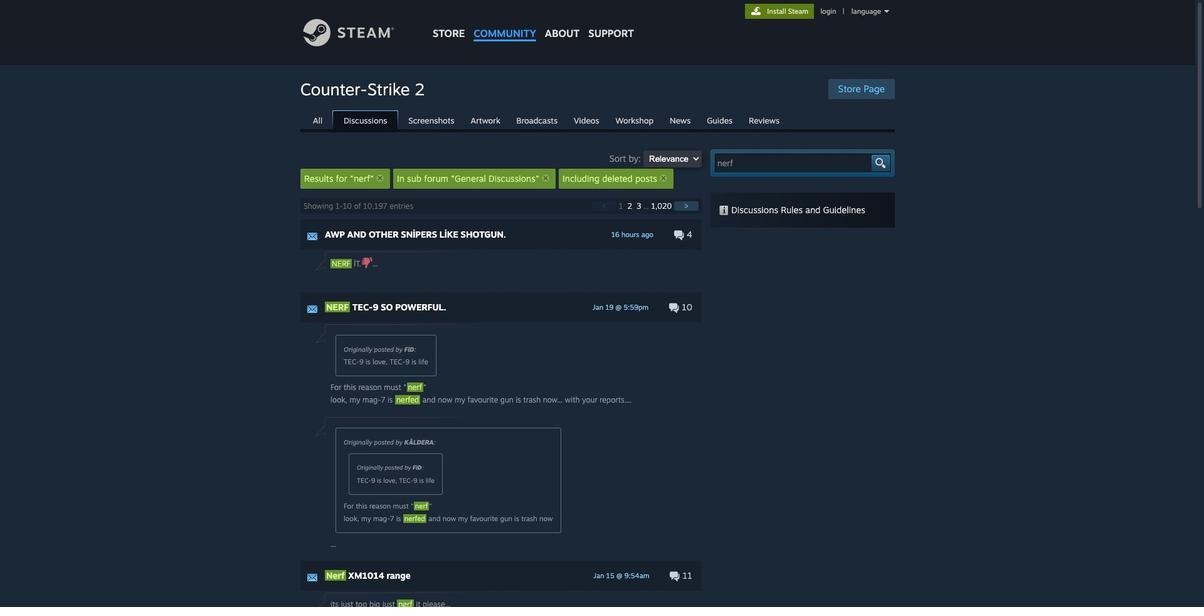 Task type: vqa. For each thing, say whether or not it's contained in the screenshot.
Link To The Steam Homepage Image at the top of page
yes



Task type: describe. For each thing, give the bounding box(es) containing it.
:steamthumbsdown: image
[[361, 257, 373, 269]]

link to the steam homepage image
[[303, 19, 413, 46]]



Task type: locate. For each thing, give the bounding box(es) containing it.
global menu navigation
[[429, 0, 639, 45]]

account menu navigation
[[745, 4, 893, 19]]

Search discussions text field
[[718, 157, 871, 169]]



